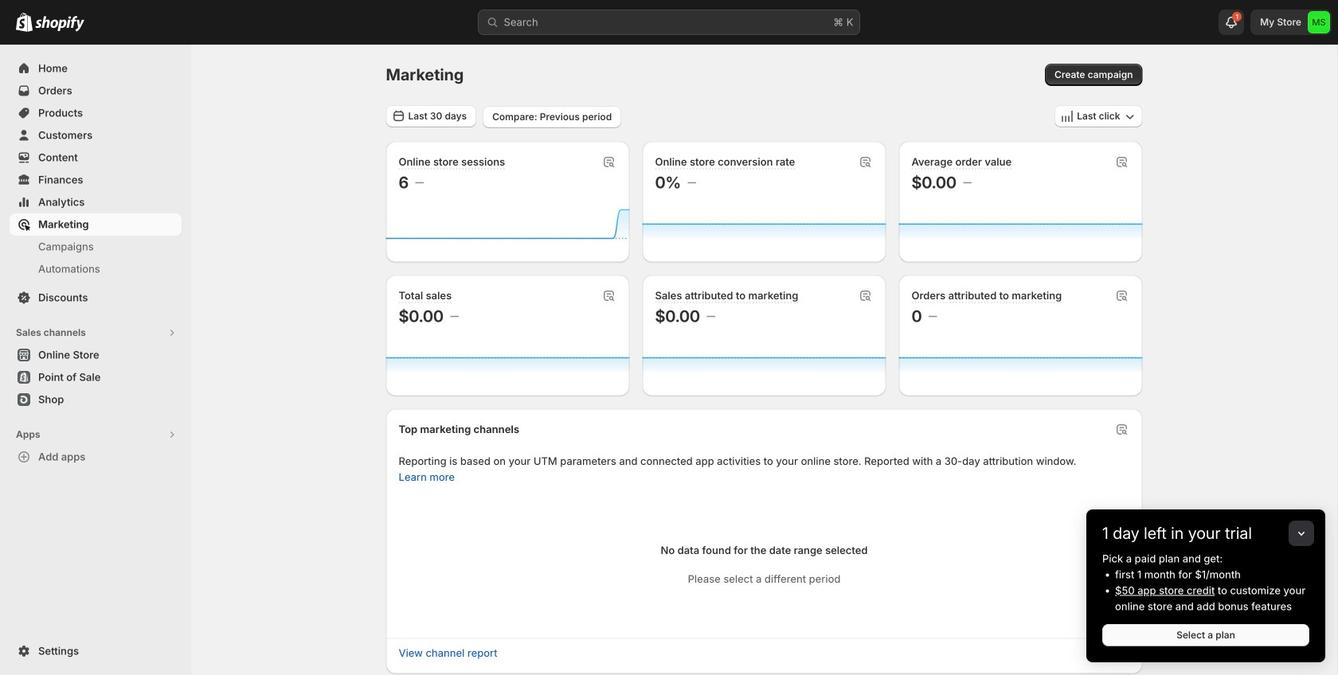 Task type: describe. For each thing, give the bounding box(es) containing it.
shopify image
[[16, 13, 33, 32]]

my store image
[[1308, 11, 1330, 33]]



Task type: vqa. For each thing, say whether or not it's contained in the screenshot.
Gift cards
no



Task type: locate. For each thing, give the bounding box(es) containing it.
shopify image
[[35, 16, 84, 32]]



